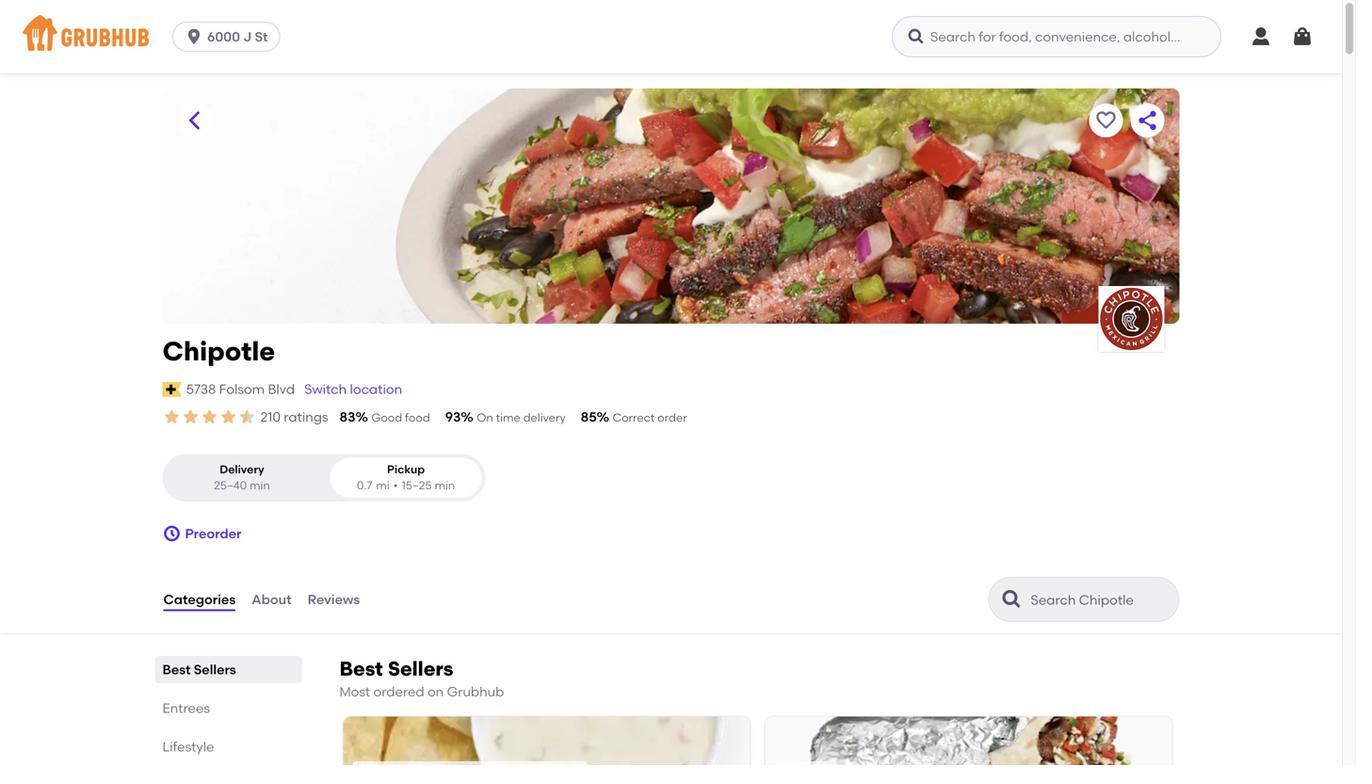 Task type: describe. For each thing, give the bounding box(es) containing it.
switch location button
[[303, 379, 403, 400]]

time
[[496, 411, 521, 425]]

6000 j st button
[[172, 22, 288, 52]]

most
[[340, 684, 370, 700]]

switch location
[[304, 382, 402, 398]]

2 horizontal spatial svg image
[[1291, 25, 1314, 48]]

preorder button
[[162, 517, 242, 551]]

sellers for best sellers most ordered on grubhub
[[388, 657, 453, 681]]

85
[[581, 409, 597, 425]]

categories
[[163, 592, 236, 608]]

•
[[393, 479, 398, 493]]

on time delivery
[[477, 411, 566, 425]]

option group containing delivery 25–40 min
[[162, 454, 485, 502]]

folsom
[[219, 382, 265, 398]]

reviews button
[[307, 566, 361, 634]]

pickup
[[387, 463, 425, 476]]

25–40
[[214, 479, 247, 493]]

chipotle logo image
[[1099, 286, 1165, 352]]

share icon image
[[1136, 109, 1159, 132]]

svg image inside 6000 j st "button"
[[185, 27, 204, 46]]

about
[[252, 592, 292, 608]]

food
[[405, 411, 430, 425]]

best for best sellers most ordered on grubhub
[[340, 657, 383, 681]]

j
[[243, 29, 252, 45]]

210 ratings
[[260, 409, 328, 425]]

0.7
[[357, 479, 372, 493]]

svg image inside "preorder" button
[[162, 525, 181, 543]]

grubhub
[[447, 684, 504, 700]]

pickup 0.7 mi • 15–25 min
[[357, 463, 455, 493]]

15–25
[[402, 479, 432, 493]]

6000 j st
[[207, 29, 268, 45]]

mi
[[376, 479, 390, 493]]

st
[[255, 29, 268, 45]]



Task type: locate. For each thing, give the bounding box(es) containing it.
min
[[250, 479, 270, 493], [435, 479, 455, 493]]

1 vertical spatial svg image
[[162, 525, 181, 543]]

1 min from the left
[[250, 479, 270, 493]]

entrees
[[162, 701, 210, 717]]

reviews
[[308, 592, 360, 608]]

main navigation navigation
[[0, 0, 1342, 73]]

83
[[340, 409, 355, 425]]

sellers inside the "best sellers most ordered on grubhub"
[[388, 657, 453, 681]]

option group
[[162, 454, 485, 502]]

delivery 25–40 min
[[214, 463, 270, 493]]

svg image
[[1250, 25, 1272, 48], [1291, 25, 1314, 48], [185, 27, 204, 46]]

Search for food, convenience, alcohol... search field
[[892, 16, 1221, 57]]

good food
[[371, 411, 430, 425]]

1 horizontal spatial min
[[435, 479, 455, 493]]

delivery
[[523, 411, 566, 425]]

best
[[340, 657, 383, 681], [162, 662, 191, 678]]

star icon image
[[162, 408, 181, 427], [181, 408, 200, 427], [200, 408, 219, 427], [219, 408, 238, 427], [238, 408, 257, 427], [238, 408, 257, 427]]

svg image inside main navigation navigation
[[907, 27, 926, 46]]

about button
[[251, 566, 292, 634]]

2 min from the left
[[435, 479, 455, 493]]

min right 15–25
[[435, 479, 455, 493]]

5738 folsom blvd
[[186, 382, 295, 398]]

preorder
[[185, 526, 242, 542]]

1 horizontal spatial sellers
[[388, 657, 453, 681]]

0 horizontal spatial min
[[250, 479, 270, 493]]

0 horizontal spatial svg image
[[162, 525, 181, 543]]

caret left icon image
[[183, 109, 206, 132]]

1 horizontal spatial svg image
[[907, 27, 926, 46]]

on
[[428, 684, 444, 700]]

5738
[[186, 382, 216, 398]]

93
[[445, 409, 461, 425]]

ordered
[[373, 684, 424, 700]]

on
[[477, 411, 493, 425]]

good
[[371, 411, 402, 425]]

5738 folsom blvd button
[[185, 379, 296, 400]]

min down delivery
[[250, 479, 270, 493]]

best inside the "best sellers most ordered on grubhub"
[[340, 657, 383, 681]]

0 horizontal spatial sellers
[[194, 662, 236, 678]]

1 horizontal spatial best
[[340, 657, 383, 681]]

best up entrees
[[162, 662, 191, 678]]

best for best sellers
[[162, 662, 191, 678]]

0 vertical spatial svg image
[[907, 27, 926, 46]]

svg image
[[907, 27, 926, 46], [162, 525, 181, 543]]

Search Chipotle search field
[[1029, 592, 1173, 609]]

sellers
[[388, 657, 453, 681], [194, 662, 236, 678]]

chipotle
[[162, 336, 275, 367]]

lifestyle
[[162, 739, 214, 755]]

location
[[350, 382, 402, 398]]

save this restaurant image
[[1095, 109, 1117, 132]]

correct
[[613, 411, 655, 425]]

sellers up on at the bottom left of page
[[388, 657, 453, 681]]

correct order
[[613, 411, 687, 425]]

subscription pass image
[[162, 382, 181, 397]]

best sellers most ordered on grubhub
[[340, 657, 504, 700]]

1 horizontal spatial svg image
[[1250, 25, 1272, 48]]

save this restaurant button
[[1089, 104, 1123, 137]]

blvd
[[268, 382, 295, 398]]

sellers for best sellers
[[194, 662, 236, 678]]

ratings
[[284, 409, 328, 425]]

210
[[260, 409, 281, 425]]

categories button
[[162, 566, 237, 634]]

switch
[[304, 382, 347, 398]]

0 horizontal spatial best
[[162, 662, 191, 678]]

order
[[658, 411, 687, 425]]

search icon image
[[1001, 589, 1023, 611]]

best sellers
[[162, 662, 236, 678]]

6000
[[207, 29, 240, 45]]

sellers up entrees
[[194, 662, 236, 678]]

delivery
[[220, 463, 264, 476]]

0 horizontal spatial svg image
[[185, 27, 204, 46]]

min inside delivery 25–40 min
[[250, 479, 270, 493]]

best up most
[[340, 657, 383, 681]]

min inside pickup 0.7 mi • 15–25 min
[[435, 479, 455, 493]]



Task type: vqa. For each thing, say whether or not it's contained in the screenshot.
6000 J St
yes



